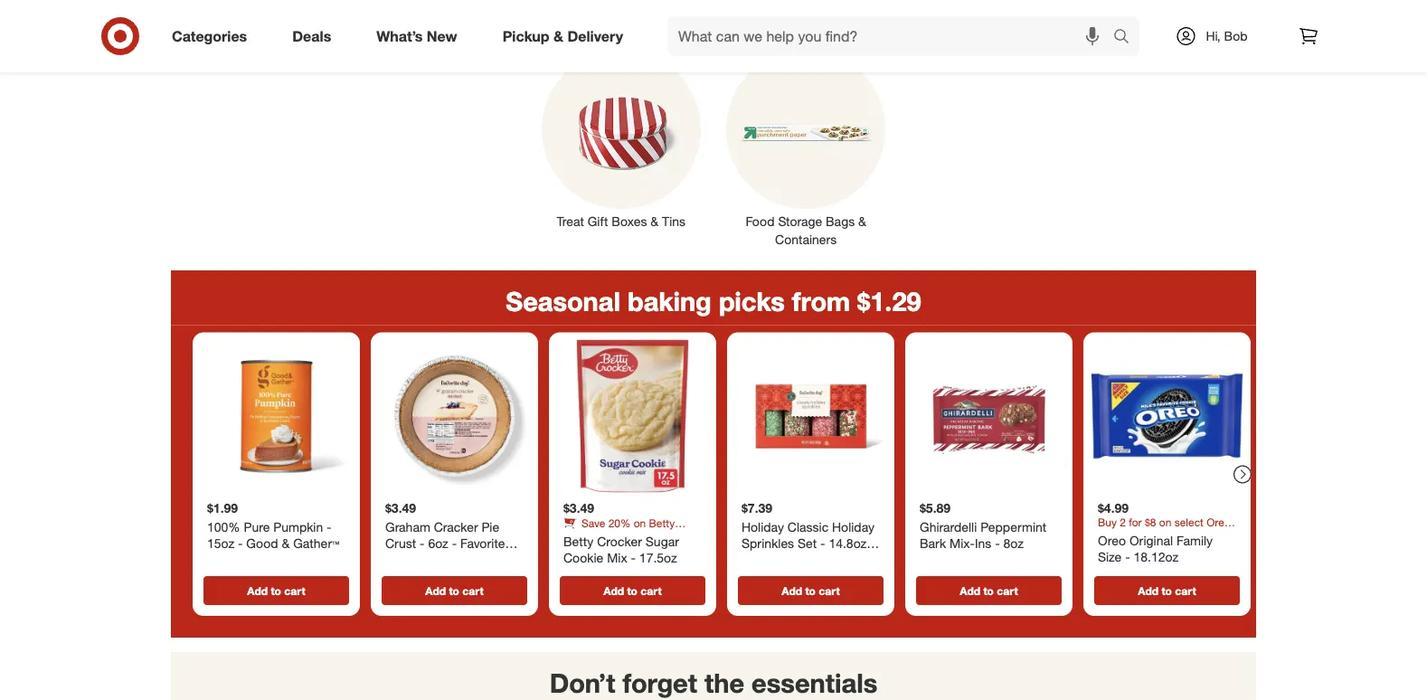 Task type: vqa. For each thing, say whether or not it's contained in the screenshot.
Essentials
yes



Task type: locate. For each thing, give the bounding box(es) containing it.
oreo original family size - 18.12oz
[[1098, 533, 1213, 564]]

6 to from the left
[[1162, 584, 1172, 597]]

2 add to cart button from the left
[[382, 576, 527, 605]]

-
[[327, 519, 332, 535], [238, 535, 243, 551], [420, 535, 425, 551], [452, 535, 457, 551], [821, 535, 826, 551], [870, 535, 875, 551], [995, 535, 1000, 551], [1126, 549, 1131, 564], [631, 549, 636, 565]]

3 add to cart from the left
[[604, 584, 662, 597]]

2 add to cart from the left
[[425, 584, 484, 597]]

1 horizontal spatial holiday
[[832, 519, 875, 535]]

deals link
[[277, 16, 354, 56]]

- right size
[[1126, 549, 1131, 564]]

& right pickup
[[554, 27, 564, 45]]

save 20% on betty crocker pouch cookie mix
[[564, 516, 689, 544]]

1 add to cart from the left
[[247, 584, 305, 597]]

1 add from the left
[[247, 584, 268, 597]]

5 to from the left
[[984, 584, 994, 597]]

- right 14.8oz
[[870, 535, 875, 551]]

food
[[746, 214, 775, 229]]

6 add from the left
[[1138, 584, 1159, 597]]

add to cart button for betty crocker sugar cookie mix - 17.5oz
[[560, 576, 706, 605]]

food storage bags & containers link
[[714, 46, 899, 249]]

4 to from the left
[[806, 584, 816, 597]]

sugar
[[646, 534, 679, 549]]

- right 15oz
[[238, 535, 243, 551]]

holiday down $7.39
[[742, 519, 784, 535]]

add to cart button for holiday classic holiday sprinkles set - 14.8oz - favorite day™
[[738, 576, 884, 605]]

5 add to cart from the left
[[960, 584, 1018, 597]]

$1.99
[[207, 500, 238, 515]]

1 horizontal spatial betty
[[649, 516, 675, 530]]

to down the mix
[[627, 584, 638, 597]]

search
[[1106, 29, 1149, 47]]

what's new link
[[361, 16, 480, 56]]

to
[[271, 584, 281, 597], [449, 584, 460, 597], [627, 584, 638, 597], [806, 584, 816, 597], [984, 584, 994, 597], [1162, 584, 1172, 597]]

1 cart from the left
[[284, 584, 305, 597]]

betty crocker sugar cookie mix - 17.5oz
[[564, 534, 679, 565]]

holiday
[[742, 519, 784, 535], [832, 519, 875, 535]]

4 cart from the left
[[819, 584, 840, 597]]

to for 100% pure pumpkin - 15oz - good & gather™
[[271, 584, 281, 597]]

0 horizontal spatial favorite
[[460, 535, 505, 551]]

5 add from the left
[[960, 584, 981, 597]]

1 horizontal spatial $3.49
[[564, 500, 594, 515]]

favorite right 6oz
[[460, 535, 505, 551]]

day™ inside the $7.39 holiday classic holiday sprinkles set - 14.8oz - favorite day™
[[790, 551, 819, 567]]

17.5oz
[[639, 549, 677, 565]]

3 to from the left
[[627, 584, 638, 597]]

to down set
[[806, 584, 816, 597]]

0 horizontal spatial holiday
[[742, 519, 784, 535]]

1 horizontal spatial day™
[[790, 551, 819, 567]]

add to cart button
[[204, 576, 349, 605], [382, 576, 527, 605], [560, 576, 706, 605], [738, 576, 884, 605], [916, 576, 1062, 605], [1095, 576, 1240, 605]]

hi,
[[1206, 28, 1221, 44]]

5 cart from the left
[[997, 584, 1018, 597]]

pickup & delivery link
[[487, 16, 646, 56]]

add to cart button for ghirardelli peppermint bark mix-ins - 8oz
[[916, 576, 1062, 605]]

1 vertical spatial betty
[[564, 534, 594, 549]]

add down the mix
[[604, 584, 624, 597]]

20%
[[609, 516, 631, 530]]

cart down 17.5oz
[[641, 584, 662, 597]]

on
[[634, 516, 646, 530]]

add down set
[[782, 584, 803, 597]]

cart down 18.12oz
[[1175, 584, 1197, 597]]

forget
[[623, 667, 697, 699]]

add for betty crocker sugar cookie mix - 17.5oz
[[604, 584, 624, 597]]

favorite inside the $7.39 holiday classic holiday sprinkles set - 14.8oz - favorite day™
[[742, 551, 787, 567]]

add down 18.12oz
[[1138, 584, 1159, 597]]

$3.49
[[385, 500, 416, 515], [564, 500, 594, 515]]

save
[[582, 516, 606, 530]]

100% pure pumpkin - 15oz - good & gather™ image
[[200, 340, 353, 492]]

graham
[[385, 519, 430, 535]]

1 add to cart button from the left
[[204, 576, 349, 605]]

- inside the betty crocker sugar cookie mix - 17.5oz
[[631, 549, 636, 565]]

100%
[[207, 519, 240, 535]]

0 horizontal spatial day™
[[385, 551, 414, 567]]

$3.49 inside $3.49 graham cracker pie crust - 6oz - favorite day™
[[385, 500, 416, 515]]

bob
[[1225, 28, 1248, 44]]

food storage bags & containers
[[746, 214, 867, 247]]

6 add to cart from the left
[[1138, 584, 1197, 597]]

add to cart button down set
[[738, 576, 884, 605]]

cart down 8oz
[[997, 584, 1018, 597]]

betty inside "save 20% on betty crocker pouch cookie mix"
[[649, 516, 675, 530]]

add to cart down the mix
[[604, 584, 662, 597]]

3 cart from the left
[[641, 584, 662, 597]]

don't
[[550, 667, 616, 699]]

1 horizontal spatial favorite
[[742, 551, 787, 567]]

family
[[1177, 533, 1213, 549]]

storage
[[778, 214, 822, 229]]

$3.49 up graham
[[385, 500, 416, 515]]

2 cart from the left
[[463, 584, 484, 597]]

cart down 14.8oz
[[819, 584, 840, 597]]

add down "good"
[[247, 584, 268, 597]]

pouch
[[603, 530, 634, 544]]

4 add from the left
[[782, 584, 803, 597]]

crocker
[[597, 534, 642, 549]]

0 vertical spatial betty
[[649, 516, 675, 530]]

cart for ghirardelli peppermint bark mix-ins - 8oz
[[997, 584, 1018, 597]]

pickup
[[503, 27, 550, 45]]

add to cart for ghirardelli peppermint bark mix-ins - 8oz
[[960, 584, 1018, 597]]

- inside $5.89 ghirardelli peppermint bark mix-ins - 8oz
[[995, 535, 1000, 551]]

add down mix-
[[960, 584, 981, 597]]

- right ins
[[995, 535, 1000, 551]]

4 add to cart button from the left
[[738, 576, 884, 605]]

1 to from the left
[[271, 584, 281, 597]]

treat
[[557, 214, 584, 229]]

to down 18.12oz
[[1162, 584, 1172, 597]]

15oz
[[207, 535, 234, 551]]

carousel region containing seasonal baking picks from $1.29
[[171, 271, 1257, 652]]

to for oreo original family size - 18.12oz
[[1162, 584, 1172, 597]]

favorite left set
[[742, 551, 787, 567]]

to down ins
[[984, 584, 994, 597]]

add to cart for oreo original family size - 18.12oz
[[1138, 584, 1197, 597]]

2 day™ from the left
[[790, 551, 819, 567]]

holiday right classic
[[832, 519, 875, 535]]

baking
[[628, 285, 712, 317]]

cart down gather™
[[284, 584, 305, 597]]

add to cart down 18.12oz
[[1138, 584, 1197, 597]]

5 add to cart button from the left
[[916, 576, 1062, 605]]

&
[[554, 27, 564, 45], [651, 214, 659, 229], [859, 214, 867, 229], [282, 535, 290, 551]]

1 carousel region from the top
[[171, 271, 1257, 652]]

categories
[[172, 27, 247, 45]]

- left 6oz
[[420, 535, 425, 551]]

18.12oz
[[1134, 549, 1179, 564]]

add for ghirardelli peppermint bark mix-ins - 8oz
[[960, 584, 981, 597]]

to for ghirardelli peppermint bark mix-ins - 8oz
[[984, 584, 994, 597]]

add down 6oz
[[425, 584, 446, 597]]

add to cart
[[247, 584, 305, 597], [425, 584, 484, 597], [604, 584, 662, 597], [782, 584, 840, 597], [960, 584, 1018, 597], [1138, 584, 1197, 597]]

& inside "food storage bags & containers"
[[859, 214, 867, 229]]

add for graham cracker pie crust - 6oz - favorite day™
[[425, 584, 446, 597]]

0 horizontal spatial $3.49
[[385, 500, 416, 515]]

add to cart button down 18.12oz
[[1095, 576, 1240, 605]]

cart down $3.49 graham cracker pie crust - 6oz - favorite day™
[[463, 584, 484, 597]]

What can we help you find? suggestions appear below search field
[[668, 16, 1118, 56]]

6 cart from the left
[[1175, 584, 1197, 597]]

& inside $1.99 100% pure pumpkin - 15oz - good & gather™
[[282, 535, 290, 551]]

favorite
[[460, 535, 505, 551], [742, 551, 787, 567]]

betty up sugar
[[649, 516, 675, 530]]

- right the mix
[[631, 549, 636, 565]]

classic
[[788, 519, 829, 535]]

add to cart button down "good"
[[204, 576, 349, 605]]

add to cart down set
[[782, 584, 840, 597]]

4 add to cart from the left
[[782, 584, 840, 597]]

2 $3.49 from the left
[[564, 500, 594, 515]]

to down $3.49 graham cracker pie crust - 6oz - favorite day™
[[449, 584, 460, 597]]

size
[[1098, 549, 1122, 564]]

to down "good"
[[271, 584, 281, 597]]

betty down save
[[564, 534, 594, 549]]

don't forget the essentials
[[550, 667, 878, 699]]

2 to from the left
[[449, 584, 460, 597]]

mix
[[607, 549, 628, 565]]

from
[[792, 285, 850, 317]]

add for 100% pure pumpkin - 15oz - good & gather™
[[247, 584, 268, 597]]

$1.29
[[858, 285, 922, 317]]

add to cart button down ins
[[916, 576, 1062, 605]]

1 day™ from the left
[[385, 551, 414, 567]]

3 add from the left
[[604, 584, 624, 597]]

to for betty crocker sugar cookie mix - 17.5oz
[[627, 584, 638, 597]]

$4.99
[[1098, 500, 1129, 515]]

sprinkles
[[742, 535, 794, 551]]

& left the tins
[[651, 214, 659, 229]]

add to cart button down the mix
[[560, 576, 706, 605]]

add to cart down 6oz
[[425, 584, 484, 597]]

2 add from the left
[[425, 584, 446, 597]]

day™
[[385, 551, 414, 567], [790, 551, 819, 567]]

0 horizontal spatial betty
[[564, 534, 594, 549]]

gather™
[[293, 535, 339, 551]]

6 add to cart button from the left
[[1095, 576, 1240, 605]]

to for holiday classic holiday sprinkles set - 14.8oz - favorite day™
[[806, 584, 816, 597]]

$3.49 up save
[[564, 500, 594, 515]]

pure
[[244, 519, 270, 535]]

& right 'bags'
[[859, 214, 867, 229]]

add to cart button for oreo original family size - 18.12oz
[[1095, 576, 1240, 605]]

add to cart down "good"
[[247, 584, 305, 597]]

& right "good"
[[282, 535, 290, 551]]

$1.99 100% pure pumpkin - 15oz - good & gather™
[[207, 500, 339, 551]]

day™ down classic
[[790, 551, 819, 567]]

add to cart button down 6oz
[[382, 576, 527, 605]]

what's
[[377, 27, 423, 45]]

betty
[[649, 516, 675, 530], [564, 534, 594, 549]]

carousel region
[[171, 271, 1257, 652], [171, 652, 1257, 700]]

pickup & delivery
[[503, 27, 623, 45]]

cart
[[284, 584, 305, 597], [463, 584, 484, 597], [641, 584, 662, 597], [819, 584, 840, 597], [997, 584, 1018, 597], [1175, 584, 1197, 597]]

add
[[247, 584, 268, 597], [425, 584, 446, 597], [604, 584, 624, 597], [782, 584, 803, 597], [960, 584, 981, 597], [1138, 584, 1159, 597]]

day™ down graham
[[385, 551, 414, 567]]

1 $3.49 from the left
[[385, 500, 416, 515]]

3 add to cart button from the left
[[560, 576, 706, 605]]

2 carousel region from the top
[[171, 652, 1257, 700]]

add to cart for graham cracker pie crust - 6oz - favorite day™
[[425, 584, 484, 597]]

add to cart down ins
[[960, 584, 1018, 597]]



Task type: describe. For each thing, give the bounding box(es) containing it.
ins
[[975, 535, 992, 551]]

cart for betty crocker sugar cookie mix - 17.5oz
[[641, 584, 662, 597]]

day™ inside $3.49 graham cracker pie crust - 6oz - favorite day™
[[385, 551, 414, 567]]

cookie
[[564, 549, 604, 565]]

add to cart for holiday classic holiday sprinkles set - 14.8oz - favorite day™
[[782, 584, 840, 597]]

betty inside the betty crocker sugar cookie mix - 17.5oz
[[564, 534, 594, 549]]

carousel region containing don't forget the essentials
[[171, 652, 1257, 700]]

seasonal
[[506, 285, 621, 317]]

- inside oreo original family size - 18.12oz
[[1126, 549, 1131, 564]]

cracker
[[434, 519, 478, 535]]

cart for oreo original family size - 18.12oz
[[1175, 584, 1197, 597]]

pie
[[482, 519, 499, 535]]

- right set
[[821, 535, 826, 551]]

gift
[[588, 214, 608, 229]]

deals
[[292, 27, 331, 45]]

add to cart button for 100% pure pumpkin - 15oz - good & gather™
[[204, 576, 349, 605]]

1 holiday from the left
[[742, 519, 784, 535]]

cart for holiday classic holiday sprinkles set - 14.8oz - favorite day™
[[819, 584, 840, 597]]

search button
[[1106, 16, 1149, 60]]

original
[[1130, 533, 1173, 549]]

8oz
[[1004, 535, 1024, 551]]

2 holiday from the left
[[832, 519, 875, 535]]

crust
[[385, 535, 416, 551]]

oreo
[[1098, 533, 1126, 549]]

bags
[[826, 214, 855, 229]]

- right 6oz
[[452, 535, 457, 551]]

essentials
[[752, 667, 878, 699]]

add for oreo original family size - 18.12oz
[[1138, 584, 1159, 597]]

cart for 100% pure pumpkin - 15oz - good & gather™
[[284, 584, 305, 597]]

$5.89
[[920, 500, 951, 515]]

$5.89 ghirardelli peppermint bark mix-ins - 8oz
[[920, 500, 1047, 551]]

graham cracker pie crust - 6oz - favorite day™ image
[[378, 340, 531, 492]]

the
[[705, 667, 745, 699]]

treat gift boxes & tins link
[[529, 46, 714, 231]]

pumpkin
[[273, 519, 323, 535]]

14.8oz
[[829, 535, 867, 551]]

containers
[[775, 232, 837, 247]]

betty crocker sugar cookie mix - 17.5oz image
[[556, 340, 709, 492]]

$7.39 holiday classic holiday sprinkles set - 14.8oz - favorite day™
[[742, 500, 875, 567]]

picks
[[719, 285, 785, 317]]

boxes
[[612, 214, 647, 229]]

ghirardelli
[[920, 519, 977, 535]]

what's new
[[377, 27, 457, 45]]

cookie
[[637, 530, 669, 544]]

$3.49 graham cracker pie crust - 6oz - favorite day™
[[385, 500, 505, 567]]

- right 'pumpkin'
[[327, 519, 332, 535]]

categories link
[[157, 16, 270, 56]]

delivery
[[568, 27, 623, 45]]

cart for graham cracker pie crust - 6oz - favorite day™
[[463, 584, 484, 597]]

set
[[798, 535, 817, 551]]

treat gift boxes & tins
[[557, 214, 686, 229]]

add to cart for 100% pure pumpkin - 15oz - good & gather™
[[247, 584, 305, 597]]

$3.49 for $3.49 graham cracker pie crust - 6oz - favorite day™
[[385, 500, 416, 515]]

$7.39
[[742, 500, 773, 515]]

mix
[[672, 530, 689, 544]]

add for holiday classic holiday sprinkles set - 14.8oz - favorite day™
[[782, 584, 803, 597]]

tins
[[662, 214, 686, 229]]

mix-
[[950, 535, 975, 551]]

oreo original family size - 18.12oz image
[[1091, 340, 1244, 492]]

holiday classic holiday sprinkles set - 14.8oz - favorite day™ image
[[735, 340, 887, 492]]

add to cart button for graham cracker pie crust - 6oz - favorite day™
[[382, 576, 527, 605]]

hi, bob
[[1206, 28, 1248, 44]]

favorite inside $3.49 graham cracker pie crust - 6oz - favorite day™
[[460, 535, 505, 551]]

bark
[[920, 535, 946, 551]]

add to cart for betty crocker sugar cookie mix - 17.5oz
[[604, 584, 662, 597]]

seasonal baking picks from $1.29
[[506, 285, 922, 317]]

6oz
[[428, 535, 448, 551]]

new
[[427, 27, 457, 45]]

crocker
[[564, 530, 600, 544]]

to for graham cracker pie crust - 6oz - favorite day™
[[449, 584, 460, 597]]

peppermint
[[981, 519, 1047, 535]]

$3.49 for $3.49
[[564, 500, 594, 515]]

ghirardelli peppermint bark mix-ins - 8oz image
[[913, 340, 1066, 492]]

good
[[246, 535, 278, 551]]



